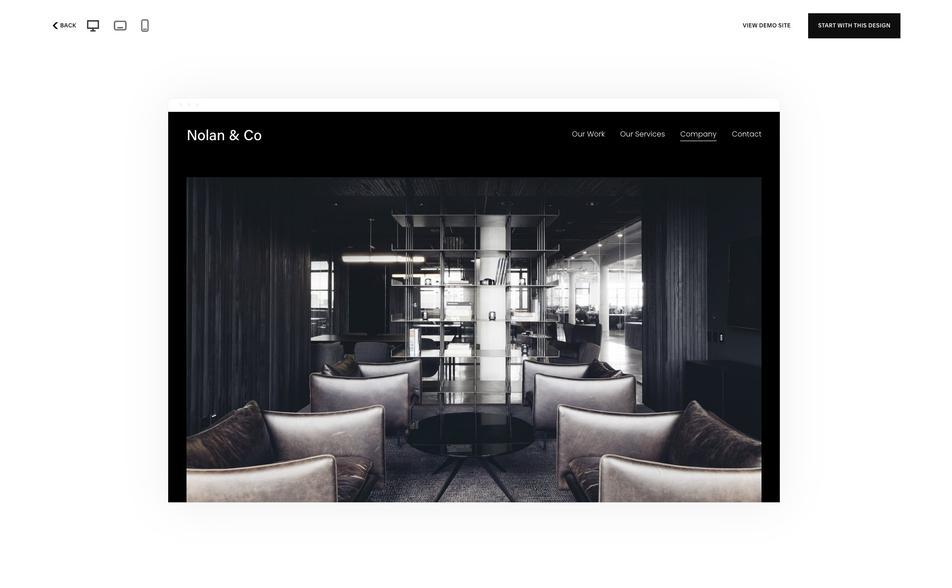 Task type: locate. For each thing, give the bounding box(es) containing it.
design
[[869, 22, 891, 29]]

preview template on a tablet device image
[[111, 18, 129, 33]]

this
[[854, 22, 867, 29]]

business
[[320, 23, 351, 32]]

back
[[60, 22, 76, 29]]

1 - from the left
[[65, 23, 68, 32]]

- left courses
[[224, 23, 226, 32]]

novo
[[351, 471, 373, 480]]

- left blog
[[156, 23, 159, 32]]

- left local
[[295, 23, 298, 32]]

-
[[65, 23, 68, 32], [101, 23, 104, 32], [156, 23, 159, 32], [178, 23, 181, 32], [224, 23, 226, 32], [259, 23, 262, 32], [295, 23, 298, 32]]

2 - from the left
[[101, 23, 104, 32]]

online
[[20, 23, 43, 32]]

services
[[263, 23, 293, 32]]

4 - from the left
[[178, 23, 181, 32]]

memberships
[[106, 23, 154, 32]]

start
[[819, 22, 837, 29]]

view demo site
[[743, 22, 791, 29]]

5 - from the left
[[224, 23, 226, 32]]

- left preview template on a tablet device image
[[101, 23, 104, 32]]

- right store
[[65, 23, 68, 32]]

nolan image
[[74, 133, 320, 461]]

nevins image
[[629, 0, 875, 71]]

6 - from the left
[[259, 23, 262, 32]]

- right blog
[[178, 23, 181, 32]]

start with this design
[[819, 22, 891, 29]]

matsuya image
[[74, 0, 320, 71]]

with
[[838, 22, 853, 29]]

otto
[[628, 471, 648, 480]]

courses
[[228, 23, 257, 32]]

- right courses
[[259, 23, 262, 32]]

otto image
[[629, 133, 875, 461]]

minetta
[[351, 81, 383, 90]]

site
[[779, 22, 791, 29]]

view demo site link
[[743, 13, 791, 38]]

view
[[743, 22, 758, 29]]



Task type: vqa. For each thing, say whether or not it's contained in the screenshot.
STORE
yes



Task type: describe. For each thing, give the bounding box(es) containing it.
scheduling
[[182, 23, 222, 32]]

back button
[[47, 16, 79, 36]]

preview template on a desktop device image
[[84, 18, 102, 33]]

blog
[[160, 23, 176, 32]]

online store - portfolio - memberships - blog - scheduling - courses - services - local business
[[20, 23, 351, 32]]

sackett image
[[629, 523, 875, 575]]

pazari image
[[74, 523, 320, 575]]

local
[[300, 23, 318, 32]]

store
[[45, 23, 63, 32]]

preview template on a mobile device image
[[138, 19, 152, 32]]

quincy image
[[351, 523, 598, 575]]

minetta image
[[351, 0, 598, 71]]

7 - from the left
[[295, 23, 298, 32]]

start with this design button
[[809, 13, 901, 38]]

demo
[[760, 22, 777, 29]]

nevins
[[628, 81, 655, 90]]

portfolio
[[70, 23, 99, 32]]

novo image
[[351, 133, 598, 461]]

3 - from the left
[[156, 23, 159, 32]]



